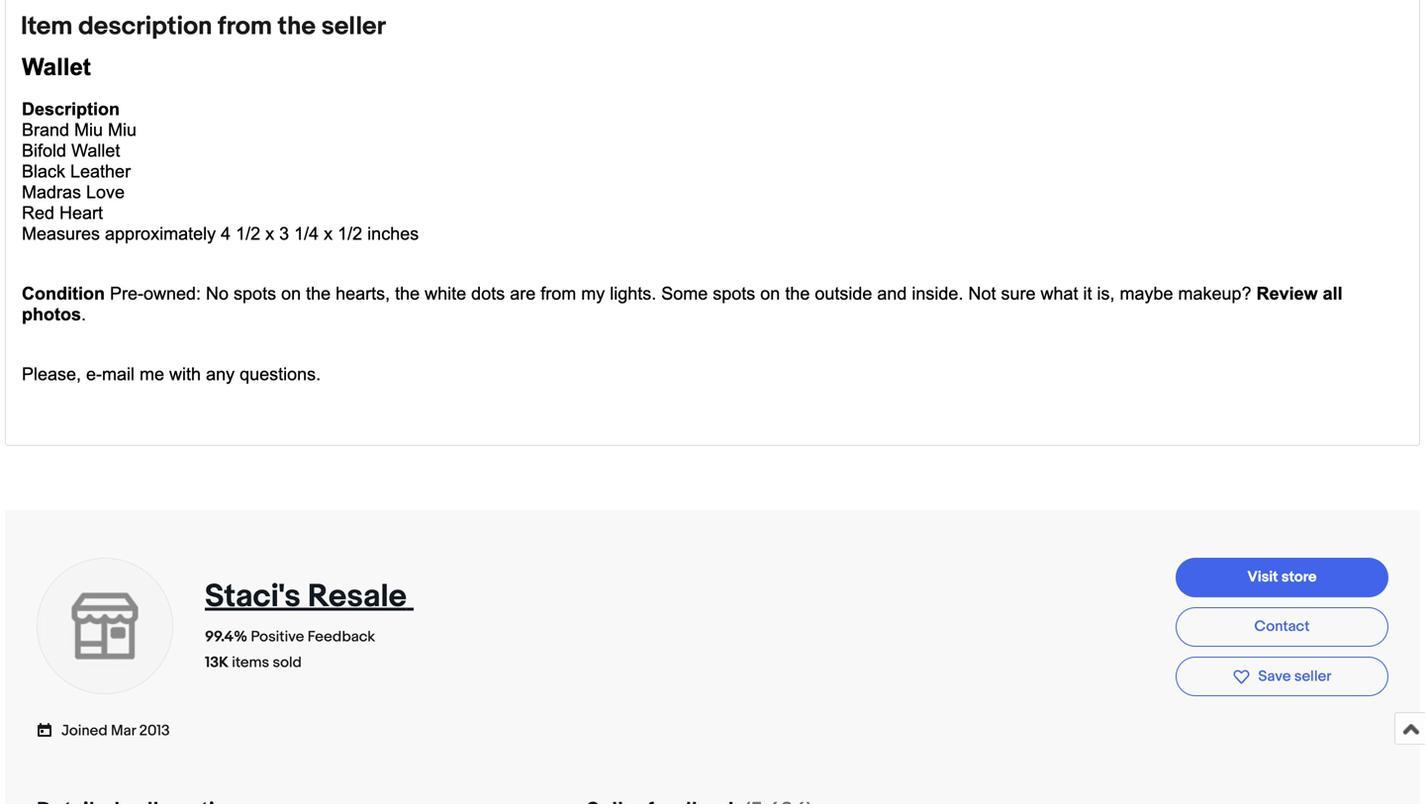 Task type: locate. For each thing, give the bounding box(es) containing it.
seller right the
[[321, 11, 386, 42]]

99.4% positive feedback 13k items sold
[[205, 629, 375, 672]]

visit store link
[[1176, 558, 1389, 598]]

1 horizontal spatial seller
[[1295, 668, 1332, 686]]

joined mar 2013
[[61, 723, 170, 741]]

staci's resale link
[[205, 578, 414, 617]]

the
[[278, 11, 316, 42]]

2013
[[139, 723, 170, 741]]

staci's
[[205, 578, 301, 617]]

contact
[[1255, 618, 1310, 636]]

visit store
[[1248, 569, 1317, 586]]

mar
[[111, 723, 136, 741]]

seller right save
[[1295, 668, 1332, 686]]

items
[[232, 654, 269, 672]]

sold
[[273, 654, 302, 672]]

seller
[[321, 11, 386, 42], [1295, 668, 1332, 686]]

0 horizontal spatial seller
[[321, 11, 386, 42]]

positive
[[251, 629, 304, 646]]

1 vertical spatial seller
[[1295, 668, 1332, 686]]



Task type: describe. For each thing, give the bounding box(es) containing it.
seller inside button
[[1295, 668, 1332, 686]]

0 vertical spatial seller
[[321, 11, 386, 42]]

feedback
[[308, 629, 375, 646]]

resale
[[308, 578, 407, 617]]

description
[[78, 11, 212, 42]]

99.4%
[[205, 629, 248, 646]]

staci's resale image
[[36, 557, 174, 696]]

save
[[1259, 668, 1291, 686]]

save seller
[[1259, 668, 1332, 686]]

save seller button
[[1176, 657, 1389, 697]]

contact link
[[1176, 608, 1389, 647]]

item
[[21, 11, 73, 42]]

joined
[[61, 723, 108, 741]]

staci's resale
[[205, 578, 407, 617]]

item description from the seller
[[21, 11, 386, 42]]

visit
[[1248, 569, 1279, 586]]

13k
[[205, 654, 229, 672]]

store
[[1282, 569, 1317, 586]]

text__icon wrapper image
[[37, 721, 61, 739]]

from
[[218, 11, 272, 42]]



Task type: vqa. For each thing, say whether or not it's contained in the screenshot.
first WAS: from right
no



